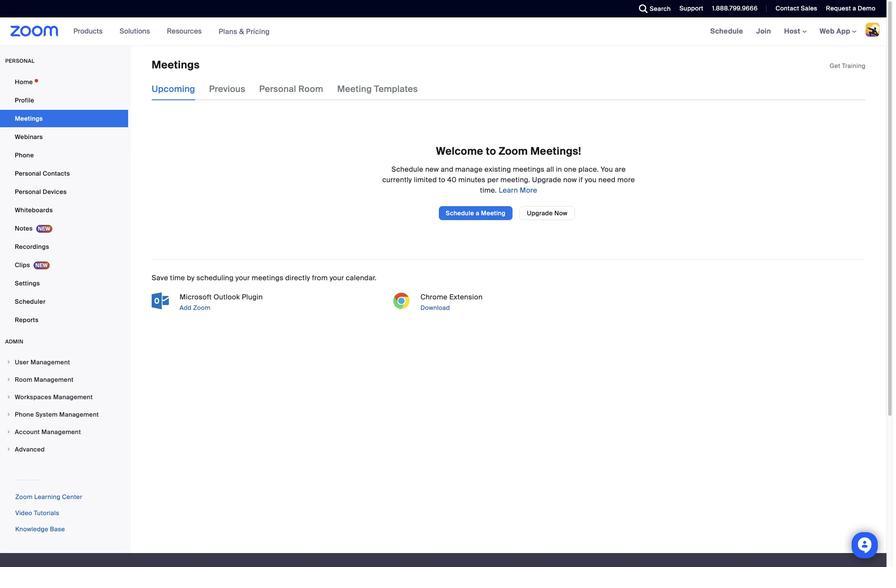 Task type: vqa. For each thing, say whether or not it's contained in the screenshot.
Web
yes



Task type: locate. For each thing, give the bounding box(es) containing it.
1 horizontal spatial meetings
[[152, 58, 200, 71]]

0 vertical spatial meeting
[[337, 83, 372, 95]]

zoom up existing
[[499, 144, 528, 158]]

0 horizontal spatial to
[[439, 175, 445, 184]]

0 horizontal spatial your
[[235, 273, 250, 282]]

request
[[826, 4, 851, 12]]

1 vertical spatial meetings
[[15, 115, 43, 122]]

meeting inside tab list
[[337, 83, 372, 95]]

1 right image from the top
[[6, 360, 11, 365]]

a inside button
[[476, 209, 479, 217]]

1 horizontal spatial meetings
[[513, 165, 545, 174]]

right image inside phone system management menu item
[[6, 412, 11, 417]]

schedule link
[[704, 17, 750, 45]]

room management
[[15, 376, 74, 384]]

2 phone from the top
[[15, 411, 34, 418]]

by
[[187, 273, 195, 282]]

4 right image from the top
[[6, 447, 11, 452]]

management up workspaces management at the left bottom
[[34, 376, 74, 384]]

chrome extension download
[[420, 292, 483, 312]]

schedule for schedule a meeting
[[446, 209, 474, 217]]

limited
[[414, 175, 437, 184]]

meeting
[[337, 83, 372, 95], [481, 209, 506, 217]]

right image for phone
[[6, 412, 11, 417]]

to up existing
[[486, 144, 496, 158]]

0 vertical spatial a
[[853, 4, 856, 12]]

schedule up currently
[[392, 165, 423, 174]]

right image inside room management menu item
[[6, 377, 11, 382]]

meetings!
[[530, 144, 581, 158]]

personal
[[259, 83, 296, 95], [15, 170, 41, 177], [15, 188, 41, 196]]

1 vertical spatial a
[[476, 209, 479, 217]]

2 vertical spatial personal
[[15, 188, 41, 196]]

management for user management
[[31, 358, 70, 366]]

0 horizontal spatial room
[[15, 376, 32, 384]]

1 horizontal spatial to
[[486, 144, 496, 158]]

personal inside 'link'
[[15, 170, 41, 177]]

0 horizontal spatial schedule
[[392, 165, 423, 174]]

your right from
[[330, 273, 344, 282]]

product information navigation
[[67, 17, 276, 46]]

3 right image from the top
[[6, 429, 11, 435]]

meetings up upcoming
[[152, 58, 200, 71]]

upgrade now
[[527, 209, 568, 217]]

1 horizontal spatial schedule
[[446, 209, 474, 217]]

reports
[[15, 316, 39, 324]]

upgrade down all
[[532, 175, 561, 184]]

right image left the workspaces
[[6, 394, 11, 400]]

schedule inside schedule new and manage existing meetings all in one place. you are currently limited to 40 minutes per meeting. upgrade now if you need more time.
[[392, 165, 423, 174]]

now
[[554, 209, 568, 217]]

microsoft outlook plugin add zoom
[[180, 292, 263, 312]]

download
[[420, 304, 450, 312]]

1 vertical spatial room
[[15, 376, 32, 384]]

schedule for schedule
[[710, 27, 743, 36]]

management down phone system management menu item
[[41, 428, 81, 436]]

meetings
[[152, 58, 200, 71], [15, 115, 43, 122]]

settings link
[[0, 275, 128, 292]]

and
[[441, 165, 453, 174]]

reports link
[[0, 311, 128, 329]]

1 right image from the top
[[6, 394, 11, 400]]

profile link
[[0, 92, 128, 109]]

phone system management
[[15, 411, 99, 418]]

management for room management
[[34, 376, 74, 384]]

meetings up meeting.
[[513, 165, 545, 174]]

right image left advanced on the left of the page
[[6, 447, 11, 452]]

1 horizontal spatial your
[[330, 273, 344, 282]]

devices
[[43, 188, 67, 196]]

1 horizontal spatial zoom
[[193, 304, 210, 312]]

chrome
[[420, 292, 447, 302]]

a down the minutes
[[476, 209, 479, 217]]

user
[[15, 358, 29, 366]]

schedule down 40
[[446, 209, 474, 217]]

right image
[[6, 360, 11, 365], [6, 377, 11, 382], [6, 429, 11, 435], [6, 447, 11, 452]]

1 vertical spatial upgrade
[[527, 209, 553, 217]]

meetings inside schedule new and manage existing meetings all in one place. you are currently limited to 40 minutes per meeting. upgrade now if you need more time.
[[513, 165, 545, 174]]

1 horizontal spatial a
[[853, 4, 856, 12]]

learn more
[[497, 186, 537, 195]]

admin menu menu
[[0, 354, 128, 459]]

right image for workspaces
[[6, 394, 11, 400]]

0 vertical spatial room
[[298, 83, 323, 95]]

web app button
[[820, 27, 856, 36]]

training
[[842, 62, 866, 70]]

1 horizontal spatial room
[[298, 83, 323, 95]]

account
[[15, 428, 40, 436]]

from
[[312, 273, 328, 282]]

join link
[[750, 17, 778, 45]]

you
[[585, 175, 597, 184]]

resources
[[167, 27, 202, 36]]

1 vertical spatial meeting
[[481, 209, 506, 217]]

0 vertical spatial meetings
[[513, 165, 545, 174]]

are
[[615, 165, 626, 174]]

welcome to zoom meetings!
[[436, 144, 581, 158]]

1 vertical spatial schedule
[[392, 165, 423, 174]]

right image left room management
[[6, 377, 11, 382]]

settings
[[15, 279, 40, 287]]

meetings inside 'link'
[[15, 115, 43, 122]]

schedule down 1.888.799.9666
[[710, 27, 743, 36]]

get
[[830, 62, 840, 70]]

a for schedule
[[476, 209, 479, 217]]

0 horizontal spatial meetings
[[252, 273, 283, 282]]

calendar.
[[346, 273, 377, 282]]

meetings up webinars
[[15, 115, 43, 122]]

banner containing products
[[0, 17, 887, 46]]

to left 40
[[439, 175, 445, 184]]

room inside tabs of meeting tab list
[[298, 83, 323, 95]]

1.888.799.9666 button
[[706, 0, 760, 17], [712, 4, 758, 12]]

your
[[235, 273, 250, 282], [330, 273, 344, 282]]

contacts
[[43, 170, 70, 177]]

1 vertical spatial meetings
[[252, 273, 283, 282]]

templates
[[374, 83, 418, 95]]

0 vertical spatial zoom
[[499, 144, 528, 158]]

phone inside "link"
[[15, 151, 34, 159]]

meetings up the plugin
[[252, 273, 283, 282]]

recordings link
[[0, 238, 128, 255]]

your up the plugin
[[235, 273, 250, 282]]

webinars
[[15, 133, 43, 141]]

right image left system
[[6, 412, 11, 417]]

management up room management
[[31, 358, 70, 366]]

right image inside account management menu item
[[6, 429, 11, 435]]

right image left account
[[6, 429, 11, 435]]

0 horizontal spatial meeting
[[337, 83, 372, 95]]

contact sales
[[776, 4, 817, 12]]

join
[[756, 27, 771, 36]]

schedule
[[710, 27, 743, 36], [392, 165, 423, 174], [446, 209, 474, 217]]

plans & pricing link
[[219, 27, 270, 36], [219, 27, 270, 36]]

schedule inside button
[[446, 209, 474, 217]]

zoom down microsoft
[[193, 304, 210, 312]]

1 vertical spatial zoom
[[193, 304, 210, 312]]

profile picture image
[[866, 23, 880, 37]]

search button
[[632, 0, 673, 17]]

upgrade inside schedule new and manage existing meetings all in one place. you are currently limited to 40 minutes per meeting. upgrade now if you need more time.
[[532, 175, 561, 184]]

2 right image from the top
[[6, 412, 11, 417]]

phone
[[15, 151, 34, 159], [15, 411, 34, 418]]

2 vertical spatial zoom
[[15, 493, 33, 501]]

right image inside workspaces management menu item
[[6, 394, 11, 400]]

contact
[[776, 4, 799, 12]]

more
[[617, 175, 635, 184]]

phone up account
[[15, 411, 34, 418]]

1 vertical spatial to
[[439, 175, 445, 184]]

2 vertical spatial schedule
[[446, 209, 474, 217]]

2 horizontal spatial schedule
[[710, 27, 743, 36]]

schedule a meeting button
[[439, 206, 513, 220]]

0 horizontal spatial a
[[476, 209, 479, 217]]

0 vertical spatial upgrade
[[532, 175, 561, 184]]

plans & pricing
[[219, 27, 270, 36]]

0 vertical spatial right image
[[6, 394, 11, 400]]

1 vertical spatial phone
[[15, 411, 34, 418]]

0 vertical spatial phone
[[15, 151, 34, 159]]

learn
[[499, 186, 518, 195]]

demo
[[858, 4, 876, 12]]

upgrade left now
[[527, 209, 553, 217]]

meetings for your
[[252, 273, 283, 282]]

web
[[820, 27, 835, 36]]

right image inside user management menu item
[[6, 360, 11, 365]]

recordings
[[15, 243, 49, 251]]

2 horizontal spatial zoom
[[499, 144, 528, 158]]

to inside schedule new and manage existing meetings all in one place. you are currently limited to 40 minutes per meeting. upgrade now if you need more time.
[[439, 175, 445, 184]]

phone down webinars
[[15, 151, 34, 159]]

40
[[447, 175, 457, 184]]

personal for personal devices
[[15, 188, 41, 196]]

meeting left templates
[[337, 83, 372, 95]]

right image left user
[[6, 360, 11, 365]]

zoom inside microsoft outlook plugin add zoom
[[193, 304, 210, 312]]

1 phone from the top
[[15, 151, 34, 159]]

tabs of meeting tab list
[[152, 78, 432, 100]]

schedule inside meetings navigation
[[710, 27, 743, 36]]

1 vertical spatial personal
[[15, 170, 41, 177]]

right image
[[6, 394, 11, 400], [6, 412, 11, 417]]

clips link
[[0, 256, 128, 274]]

1 vertical spatial right image
[[6, 412, 11, 417]]

0 horizontal spatial meetings
[[15, 115, 43, 122]]

admin
[[5, 338, 23, 345]]

personal inside tabs of meeting tab list
[[259, 83, 296, 95]]

upgrade now button
[[520, 206, 575, 220]]

save
[[152, 273, 168, 282]]

personal
[[5, 58, 35, 65]]

phone inside menu item
[[15, 411, 34, 418]]

phone link
[[0, 146, 128, 164]]

2 right image from the top
[[6, 377, 11, 382]]

zoom up video
[[15, 493, 33, 501]]

banner
[[0, 17, 887, 46]]

a left demo
[[853, 4, 856, 12]]

1 horizontal spatial meeting
[[481, 209, 506, 217]]

personal contacts link
[[0, 165, 128, 182]]

more
[[520, 186, 537, 195]]

resources button
[[167, 17, 206, 45]]

knowledge
[[15, 525, 48, 533]]

0 vertical spatial schedule
[[710, 27, 743, 36]]

meeting down time.
[[481, 209, 506, 217]]

support link
[[673, 0, 706, 17], [680, 4, 703, 12]]

products
[[73, 27, 103, 36]]

extension
[[449, 292, 483, 302]]

0 vertical spatial personal
[[259, 83, 296, 95]]

management down room management menu item
[[53, 393, 93, 401]]



Task type: describe. For each thing, give the bounding box(es) containing it.
notes
[[15, 224, 33, 232]]

0 horizontal spatial zoom
[[15, 493, 33, 501]]

tutorials
[[34, 509, 59, 517]]

zoom learning center link
[[15, 493, 82, 501]]

management for account management
[[41, 428, 81, 436]]

right image inside advanced menu item
[[6, 447, 11, 452]]

management for workspaces management
[[53, 393, 93, 401]]

welcome
[[436, 144, 483, 158]]

learning
[[34, 493, 60, 501]]

per
[[487, 175, 499, 184]]

plugin
[[242, 292, 263, 302]]

account management menu item
[[0, 424, 128, 440]]

learn more link
[[497, 186, 537, 195]]

personal for personal contacts
[[15, 170, 41, 177]]

1 your from the left
[[235, 273, 250, 282]]

home link
[[0, 73, 128, 91]]

sales
[[801, 4, 817, 12]]

1.888.799.9666 button up join
[[706, 0, 760, 17]]

solutions button
[[120, 17, 154, 45]]

whiteboards link
[[0, 201, 128, 219]]

solutions
[[120, 27, 150, 36]]

system
[[35, 411, 58, 418]]

meetings link
[[0, 110, 128, 127]]

meetings for existing
[[513, 165, 545, 174]]

schedule a meeting
[[446, 209, 506, 217]]

2 your from the left
[[330, 273, 344, 282]]

new
[[425, 165, 439, 174]]

personal devices link
[[0, 183, 128, 200]]

user management
[[15, 358, 70, 366]]

advanced
[[15, 445, 45, 453]]

phone for phone
[[15, 151, 34, 159]]

download link
[[419, 302, 625, 313]]

upgrade inside button
[[527, 209, 553, 217]]

personal for personal room
[[259, 83, 296, 95]]

workspaces
[[15, 393, 52, 401]]

currently
[[382, 175, 412, 184]]

management down workspaces management menu item
[[59, 411, 99, 418]]

1.888.799.9666
[[712, 4, 758, 12]]

if
[[579, 175, 583, 184]]

right image for user
[[6, 360, 11, 365]]

&
[[239, 27, 244, 36]]

zoom logo image
[[10, 26, 58, 37]]

0 vertical spatial to
[[486, 144, 496, 158]]

video tutorials
[[15, 509, 59, 517]]

meetings navigation
[[704, 17, 887, 46]]

add
[[180, 304, 192, 312]]

phone for phone system management
[[15, 411, 34, 418]]

plans
[[219, 27, 237, 36]]

knowledge base
[[15, 525, 65, 533]]

profile
[[15, 96, 34, 104]]

a for request
[[853, 4, 856, 12]]

1.888.799.9666 button up schedule link
[[712, 4, 758, 12]]

in
[[556, 165, 562, 174]]

right image for account
[[6, 429, 11, 435]]

outlook
[[214, 292, 240, 302]]

meeting inside button
[[481, 209, 506, 217]]

directly
[[285, 273, 310, 282]]

host button
[[784, 27, 807, 36]]

you
[[601, 165, 613, 174]]

host
[[784, 27, 802, 36]]

personal room
[[259, 83, 323, 95]]

minutes
[[458, 175, 486, 184]]

get training link
[[830, 62, 866, 70]]

clips
[[15, 261, 30, 269]]

add zoom link
[[178, 302, 384, 313]]

microsoft
[[180, 292, 212, 302]]

video
[[15, 509, 32, 517]]

time
[[170, 273, 185, 282]]

upcoming
[[152, 83, 195, 95]]

video tutorials link
[[15, 509, 59, 517]]

base
[[50, 525, 65, 533]]

scheduler
[[15, 298, 46, 306]]

get training
[[830, 62, 866, 70]]

meeting.
[[501, 175, 530, 184]]

notes link
[[0, 220, 128, 237]]

right image for room
[[6, 377, 11, 382]]

home
[[15, 78, 33, 86]]

support
[[680, 4, 703, 12]]

web app
[[820, 27, 850, 36]]

pricing
[[246, 27, 270, 36]]

advanced menu item
[[0, 441, 128, 458]]

workspaces management menu item
[[0, 389, 128, 405]]

knowledge base link
[[15, 525, 65, 533]]

all
[[546, 165, 554, 174]]

schedule new and manage existing meetings all in one place. you are currently limited to 40 minutes per meeting. upgrade now if you need more time.
[[382, 165, 635, 195]]

products button
[[73, 17, 107, 45]]

phone system management menu item
[[0, 406, 128, 423]]

personal menu menu
[[0, 73, 128, 330]]

0 vertical spatial meetings
[[152, 58, 200, 71]]

need
[[598, 175, 616, 184]]

time.
[[480, 186, 497, 195]]

previous
[[209, 83, 245, 95]]

schedule for schedule new and manage existing meetings all in one place. you are currently limited to 40 minutes per meeting. upgrade now if you need more time.
[[392, 165, 423, 174]]

room inside room management menu item
[[15, 376, 32, 384]]

account management
[[15, 428, 81, 436]]

save time by scheduling your meetings directly from your calendar.
[[152, 273, 377, 282]]

user management menu item
[[0, 354, 128, 370]]

search
[[650, 5, 671, 13]]

place.
[[578, 165, 599, 174]]

room management menu item
[[0, 371, 128, 388]]

workspaces management
[[15, 393, 93, 401]]



